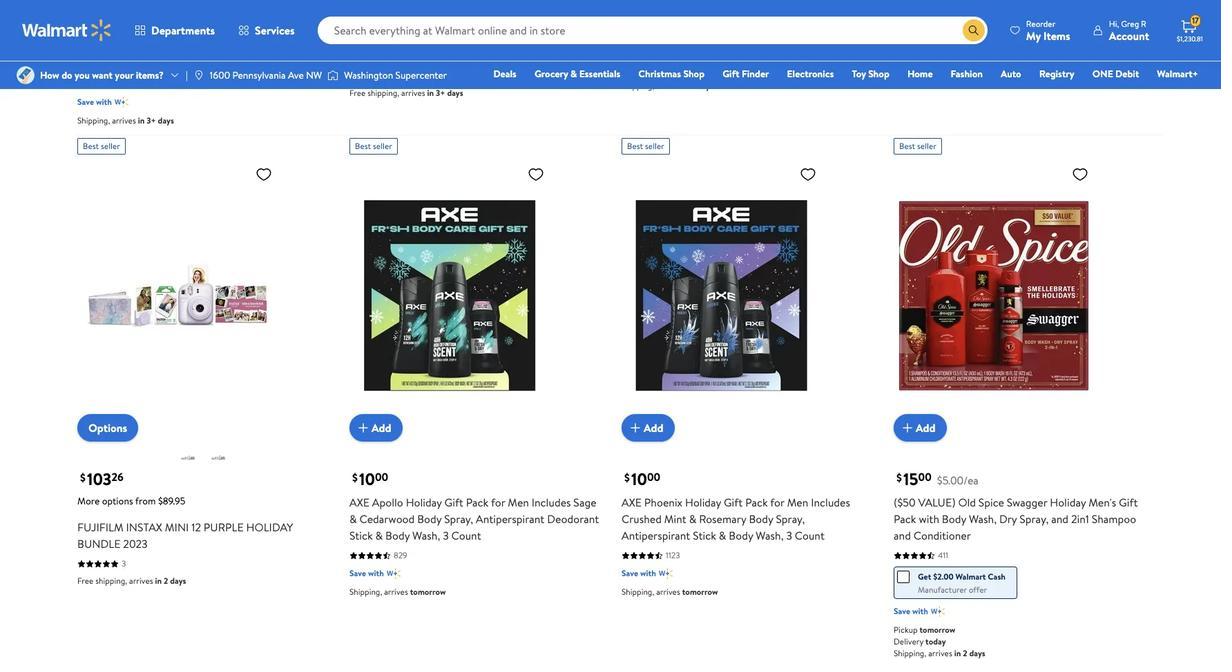 Task type: describe. For each thing, give the bounding box(es) containing it.
0 horizontal spatial 3
[[122, 558, 126, 570]]

more options from $13.50
[[77, 15, 184, 28]]

conditioner
[[914, 529, 971, 544]]

registry
[[1040, 67, 1075, 81]]

want
[[92, 68, 113, 82]]

fashion link
[[945, 66, 989, 82]]

& right mint
[[689, 512, 697, 527]]

apollo
[[372, 496, 403, 511]]

and left 2in1
[[1052, 512, 1069, 527]]

in down items?
[[138, 115, 145, 127]]

home link
[[902, 66, 939, 82]]

411
[[938, 550, 949, 562]]

save with for townley girl train case cosmetic makeup set for girls, ages 3+
[[77, 96, 112, 108]]

fujifilm
[[77, 520, 123, 536]]

how
[[40, 68, 59, 82]]

and down ($50
[[894, 529, 911, 544]]

with inside $ 15 00 $5.00/ea ($50 value) old spice swagger holiday men's gift pack with body wash, dry spray, and 2in1 shampoo and conditioner
[[919, 512, 940, 527]]

3 for body
[[787, 529, 793, 544]]

save with up "pickup"
[[894, 606, 929, 618]]

cakes
[[1066, 31, 1094, 46]]

women:
[[1104, 15, 1143, 30]]

and up 'home'
[[894, 48, 911, 63]]

3 for spray,
[[443, 529, 449, 544]]

for inside crazy cups hot chocolate pods, holiday deluxe gift set, 20 count for keurig k cups machines,
[[691, 40, 705, 55]]

more for more options from $13.50
[[77, 15, 100, 28]]

10 for phoenix
[[632, 468, 647, 491]]

my
[[1027, 28, 1041, 43]]

great
[[955, 48, 983, 63]]

1 vertical spatial cups
[[750, 40, 774, 55]]

3-
[[381, 15, 390, 31]]

gift inside $ 15 00 $5.00/ea ($50 value) old spice swagger holiday men's gift pack with body wash, dry spray, and 2in1 shampoo and conditioner
[[1119, 496, 1138, 511]]

items?
[[136, 68, 164, 82]]

walmart plus image up shipping, arrives in 2 days
[[659, 61, 673, 75]]

wash, inside $ 15 00 $5.00/ea ($50 value) old spice swagger holiday men's gift pack with body wash, dry spray, and 2in1 shampoo and conditioner
[[969, 512, 997, 527]]

1
[[938, 53, 941, 64]]

manufacturer
[[918, 585, 967, 596]]

with inside the hart 3-tool 20-volt cordless combo kit with and 16-inch storage bag, (1) 20-volt 1.5ah (1) 20-volt 4.0ah lithium-ion batteries
[[550, 15, 570, 31]]

spray, inside axe phoenix holiday gift pack for men includes crushed mint & rosemary body spray, antiperspirant stick & body wash, 3 count
[[776, 512, 805, 527]]

reorder
[[1027, 18, 1056, 29]]

r
[[1142, 18, 1147, 29]]

search icon image
[[969, 25, 980, 36]]

home
[[908, 67, 933, 81]]

add button for apollo
[[350, 415, 403, 442]]

with left walmart plus icon
[[913, 606, 929, 618]]

add button for phoenix
[[622, 415, 675, 442]]

from for $13.50
[[135, 15, 156, 28]]

auto
[[1001, 67, 1022, 81]]

shipping, for lithium-
[[368, 87, 399, 99]]

save up "pickup"
[[894, 606, 911, 618]]

best seller for apollo
[[355, 140, 392, 152]]

men inside dulcet gift basket deluxe gourmet food gift basket: prime delivery for holiday men and women: includes assorted brownies, crumb cakes rugelach, and muffins. great gift idea!
[[1060, 15, 1081, 30]]

deluxe inside dulcet gift basket deluxe gourmet food gift basket: prime delivery for holiday men and women: includes assorted brownies, crumb cakes rugelach, and muffins. great gift idea!
[[985, 0, 1018, 13]]

crazy cups hot chocolate pods, holiday deluxe gift set, 20 count for keurig k cups machines,
[[622, 23, 873, 55]]

15
[[904, 468, 919, 491]]

delivery inside dulcet gift basket deluxe gourmet food gift basket: prime delivery for holiday men and women: includes assorted brownies, crumb cakes rugelach, and muffins. great gift idea!
[[962, 15, 1002, 30]]

basket
[[950, 0, 982, 13]]

reorder my items
[[1027, 18, 1071, 43]]

add to favorites list, fujifilm instax mini 12 purple holiday bundle 2023 image
[[256, 166, 272, 183]]

& left cedarwood
[[350, 512, 357, 527]]

antiperspirant inside axe apollo holiday gift pack for men includes sage & cedarwood body spray, antiperspirant deodorant stick & body wash, 3 count
[[476, 512, 545, 527]]

from for $89.95
[[135, 495, 156, 509]]

free for dulcet gift basket deluxe gourmet food gift basket: prime delivery for holiday men and women: includes assorted brownies, crumb cakes rugelach, and muffins. great gift idea!
[[894, 70, 910, 82]]

for inside the townley girl train case cosmetic makeup set for girls, ages 3+
[[296, 40, 310, 55]]

& down the rosemary
[[719, 529, 727, 544]]

crushed
[[622, 512, 662, 527]]

$ 103 26
[[80, 468, 124, 491]]

3 add from the left
[[916, 421, 936, 436]]

stick for cedarwood
[[350, 529, 373, 544]]

and inside the hart 3-tool 20-volt cordless combo kit with and 16-inch storage bag, (1) 20-volt 1.5ah (1) 20-volt 4.0ah lithium-ion batteries
[[573, 15, 590, 31]]

bag,
[[426, 32, 447, 47]]

supercenter
[[396, 68, 447, 82]]

123
[[394, 70, 405, 82]]

inch
[[364, 32, 384, 47]]

k
[[741, 40, 748, 55]]

00 inside $ 15 00 $5.00/ea ($50 value) old spice swagger holiday men's gift pack with body wash, dry spray, and 2in1 shampoo and conditioner
[[919, 470, 932, 486]]

set,
[[622, 40, 640, 55]]

($50
[[894, 496, 916, 511]]

townley girl train case cosmetic makeup set for girls, ages 3+
[[77, 40, 310, 72]]

hart 3-tool 20-volt cordless combo kit with and 16-inch storage bag, (1) 20-volt 1.5ah (1) 20-volt 4.0ah lithium-ion batteries
[[350, 15, 590, 64]]

gift left the finder on the top right of page
[[723, 67, 740, 81]]

more options from $89.95
[[77, 495, 185, 509]]

1 vertical spatial free shipping, arrives in 2 days
[[77, 576, 186, 587]]

electronics link
[[781, 66, 841, 82]]

deluxe inside crazy cups hot chocolate pods, holiday deluxe gift set, 20 count for keurig k cups machines,
[[818, 23, 852, 38]]

$ for axe phoenix holiday gift pack for men includes crushed mint & rosemary body spray, antiperspirant stick & body wash, 3 count
[[625, 471, 630, 486]]

account
[[1110, 28, 1150, 43]]

set
[[278, 40, 294, 55]]

gift up hi,
[[1094, 0, 1113, 13]]

shipping, arrives tomorrow for &
[[622, 587, 718, 599]]

do
[[62, 68, 72, 82]]

add to favorites list, axe apollo holiday gift pack for men includes sage & cedarwood body spray, antiperspirant deodorant stick & body wash, 3 count image
[[528, 166, 544, 183]]

pack for body
[[746, 496, 768, 511]]

$ 10 00 for phoenix
[[625, 468, 661, 491]]

body right the rosemary
[[749, 512, 774, 527]]

shipping, arrives in 2 days
[[622, 80, 714, 92]]

townley
[[77, 40, 116, 55]]

basket:
[[894, 15, 929, 30]]

00 for apollo
[[375, 470, 388, 486]]

1.5ah
[[502, 32, 527, 47]]

wash, for antiperspirant
[[756, 529, 784, 544]]

in right christmas
[[682, 80, 689, 92]]

829
[[394, 550, 407, 562]]

holiday inside crazy cups hot chocolate pods, holiday deluxe gift set, 20 count for keurig k cups machines,
[[780, 23, 816, 38]]

holiday inside axe apollo holiday gift pack for men includes sage & cedarwood body spray, antiperspirant deodorant stick & body wash, 3 count
[[406, 496, 442, 511]]

20
[[643, 40, 656, 55]]

grocery & essentials
[[535, 67, 621, 81]]

phoenix
[[645, 496, 683, 511]]

finder
[[742, 67, 769, 81]]

2 horizontal spatial 20-
[[544, 32, 560, 47]]

Get $2.00 Walmart Cash checkbox
[[898, 572, 910, 584]]

1 horizontal spatial 3+
[[147, 115, 156, 127]]

case
[[163, 40, 187, 55]]

save for townley girl train case cosmetic makeup set for girls, ages 3+
[[77, 96, 94, 108]]

and down food at the top
[[1084, 15, 1101, 30]]

fujifilm instax mini 12 purple holiday bundle 2023
[[77, 520, 293, 552]]

$ 10 00 for apollo
[[352, 468, 388, 491]]

save for axe apollo holiday gift pack for men includes sage & cedarwood body spray, antiperspirant deodorant stick & body wash, 3 count
[[350, 568, 366, 580]]

machines,
[[777, 40, 825, 55]]

seller for apollo
[[373, 140, 392, 152]]

with down cedarwood
[[368, 568, 384, 580]]

washington
[[344, 68, 393, 82]]

body down the rosemary
[[729, 529, 754, 544]]

get $2.00 walmart cash
[[918, 572, 1006, 583]]

toy
[[852, 67, 866, 81]]

body inside $ 15 00 $5.00/ea ($50 value) old spice swagger holiday men's gift pack with body wash, dry spray, and 2in1 shampoo and conditioner
[[942, 512, 967, 527]]

services button
[[227, 14, 307, 47]]

shop for christmas shop
[[684, 67, 705, 81]]

mint
[[665, 512, 687, 527]]

$ for more options from $89.95
[[80, 471, 86, 486]]

Walmart Site-Wide search field
[[318, 17, 988, 44]]

2 horizontal spatial 2
[[981, 70, 985, 82]]

shipping, for axe phoenix holiday gift pack for men includes crushed mint & rosemary body spray, antiperspirant stick & body wash, 3 count
[[622, 587, 655, 599]]

cordless
[[452, 15, 493, 31]]

2 (1) from the left
[[530, 32, 541, 47]]

pennsylvania
[[232, 68, 286, 82]]

1 horizontal spatial volt
[[480, 32, 499, 47]]

hi,
[[1110, 18, 1120, 29]]

holiday
[[246, 520, 293, 536]]

kit
[[534, 15, 547, 31]]

best seller for phoenix
[[627, 140, 665, 152]]

3 add button from the left
[[894, 415, 947, 442]]

body down cedarwood
[[386, 529, 410, 544]]

services
[[255, 23, 295, 38]]

add to cart image
[[627, 420, 644, 437]]

free for hart 3-tool 20-volt cordless combo kit with and 16-inch storage bag, (1) 20-volt 1.5ah (1) 20-volt 4.0ah lithium-ion batteries
[[350, 87, 366, 99]]

rosemary
[[699, 512, 747, 527]]

gift
[[985, 48, 1002, 63]]

food
[[1067, 0, 1091, 13]]

auto link
[[995, 66, 1028, 82]]

one
[[1093, 67, 1114, 81]]

walmart plus image
[[931, 605, 945, 619]]

2023
[[123, 537, 148, 552]]

Search search field
[[318, 17, 988, 44]]

12
[[192, 520, 201, 536]]

tomorrow for rosemary
[[682, 587, 718, 599]]

pack for spray,
[[466, 496, 489, 511]]

in down great at the right
[[972, 70, 979, 82]]

walmart plus image for axe phoenix holiday gift pack for men includes crushed mint & rosemary body spray, antiperspirant stick & body wash, 3 count
[[659, 567, 673, 581]]

count inside crazy cups hot chocolate pods, holiday deluxe gift set, 20 count for keurig k cups machines,
[[658, 40, 688, 55]]



Task type: vqa. For each thing, say whether or not it's contained in the screenshot.
Real Christmas Trees "image"
no



Task type: locate. For each thing, give the bounding box(es) containing it.
antiperspirant left deodorant
[[476, 512, 545, 527]]

ages
[[105, 57, 128, 72]]

toy shop link
[[846, 66, 896, 82]]

1 horizontal spatial 10
[[632, 468, 647, 491]]

2 horizontal spatial 00
[[919, 470, 932, 486]]

batteries
[[438, 48, 482, 64]]

stick down cedarwood
[[350, 529, 373, 544]]

deals link
[[487, 66, 523, 82]]

save with down crushed
[[622, 568, 656, 580]]

walmart plus image
[[659, 61, 673, 75], [115, 95, 128, 109], [387, 567, 401, 581], [659, 567, 673, 581]]

1123
[[666, 550, 680, 562]]

purple
[[204, 520, 244, 536]]

2 horizontal spatial tomorrow
[[920, 625, 956, 637]]

1 vertical spatial more
[[77, 495, 100, 509]]

1 horizontal spatial shop
[[869, 67, 890, 81]]

2 horizontal spatial count
[[795, 529, 825, 544]]

1 horizontal spatial free
[[350, 87, 366, 99]]

storage
[[386, 32, 424, 47]]

2 horizontal spatial 3+
[[436, 87, 445, 99]]

0 horizontal spatial tomorrow
[[410, 587, 446, 599]]

2 axe from the left
[[622, 496, 642, 511]]

2 seller from the left
[[373, 140, 392, 152]]

deluxe
[[985, 0, 1018, 13], [818, 23, 852, 38]]

shampoo
[[1092, 512, 1137, 527]]

gift right "apollo"
[[445, 496, 464, 511]]

2 horizontal spatial wash,
[[969, 512, 997, 527]]

holiday down gourmet
[[1021, 15, 1057, 30]]

26
[[112, 470, 124, 486]]

1 horizontal spatial count
[[658, 40, 688, 55]]

volt
[[429, 15, 449, 31], [480, 32, 499, 47], [560, 32, 580, 47]]

add to cart image
[[355, 420, 372, 437], [900, 420, 916, 437]]

from left $13.50
[[135, 15, 156, 28]]

 image right '|'
[[193, 70, 204, 81]]

0 horizontal spatial 00
[[375, 470, 388, 486]]

1 horizontal spatial deluxe
[[985, 0, 1018, 13]]

3+ inside the townley girl train case cosmetic makeup set for girls, ages 3+
[[131, 57, 144, 72]]

holiday up 2in1
[[1051, 496, 1087, 511]]

free shipping, arrives in 3+ days
[[350, 87, 463, 99]]

walmart plus image down 829
[[387, 567, 401, 581]]

1 add button from the left
[[350, 415, 403, 442]]

1 horizontal spatial 00
[[647, 470, 661, 486]]

1 horizontal spatial wash,
[[756, 529, 784, 544]]

gift inside axe apollo holiday gift pack for men includes sage & cedarwood body spray, antiperspirant deodorant stick & body wash, 3 count
[[445, 496, 464, 511]]

shipping, for axe apollo holiday gift pack for men includes sage & cedarwood body spray, antiperspirant deodorant stick & body wash, 3 count
[[350, 587, 382, 599]]

2 down great at the right
[[981, 70, 985, 82]]

$1,230.81
[[1177, 34, 1204, 44]]

00 up "apollo"
[[375, 470, 388, 486]]

includes
[[894, 31, 933, 46], [532, 496, 571, 511], [811, 496, 851, 511]]

$89.95
[[158, 495, 185, 509]]

days down gift
[[987, 70, 1003, 82]]

1 $ 10 00 from the left
[[352, 468, 388, 491]]

men inside axe apollo holiday gift pack for men includes sage & cedarwood body spray, antiperspirant deodorant stick & body wash, 3 count
[[508, 496, 529, 511]]

add for phoenix
[[644, 421, 664, 436]]

2 horizontal spatial add
[[916, 421, 936, 436]]

get
[[918, 572, 932, 583]]

10 up "apollo"
[[359, 468, 375, 491]]

options link
[[77, 415, 138, 442]]

in down fujifilm instax mini 12 purple holiday bundle 2023
[[155, 576, 162, 587]]

assorted
[[936, 31, 979, 46]]

2 horizontal spatial pack
[[894, 512, 917, 527]]

1 horizontal spatial tomorrow
[[682, 587, 718, 599]]

1 horizontal spatial antiperspirant
[[622, 529, 691, 544]]

2 horizontal spatial volt
[[560, 32, 580, 47]]

2 options from the top
[[102, 495, 133, 509]]

3
[[443, 529, 449, 544], [787, 529, 793, 544], [122, 558, 126, 570]]

2 stick from the left
[[693, 529, 717, 544]]

best for options
[[83, 140, 99, 152]]

men's
[[1089, 496, 1117, 511]]

swagger
[[1007, 496, 1048, 511]]

1 (1) from the left
[[450, 32, 461, 47]]

nw
[[306, 68, 322, 82]]

1 vertical spatial antiperspirant
[[622, 529, 691, 544]]

walmart plus image up the shipping, arrives in 3+ days
[[115, 95, 128, 109]]

1 add to cart image from the left
[[355, 420, 372, 437]]

2 from from the top
[[135, 495, 156, 509]]

0 vertical spatial antiperspirant
[[476, 512, 545, 527]]

10 up "phoenix"
[[632, 468, 647, 491]]

with down 20 on the top right of page
[[640, 62, 656, 73]]

0 horizontal spatial delivery
[[894, 637, 924, 648]]

3 best from the left
[[627, 140, 643, 152]]

1 horizontal spatial shipping, arrives tomorrow
[[622, 587, 718, 599]]

keurig
[[707, 40, 738, 55]]

christmas
[[639, 67, 681, 81]]

$ 10 00 up "phoenix"
[[625, 468, 661, 491]]

34
[[122, 78, 131, 90]]

train
[[138, 40, 161, 55]]

4 $ from the left
[[897, 471, 902, 486]]

days down items?
[[158, 115, 174, 127]]

holiday inside $ 15 00 $5.00/ea ($50 value) old spice swagger holiday men's gift pack with body wash, dry spray, and 2in1 shampoo and conditioner
[[1051, 496, 1087, 511]]

1 horizontal spatial add to cart image
[[900, 420, 916, 437]]

gift up the rosemary
[[724, 496, 743, 511]]

0 horizontal spatial  image
[[17, 66, 35, 84]]

add to favorites list, axe phoenix holiday gift pack for men includes crushed mint & rosemary body spray, antiperspirant stick & body wash, 3 count image
[[800, 166, 817, 183]]

axe for axe phoenix holiday gift pack for men includes crushed mint & rosemary body spray, antiperspirant stick & body wash, 3 count
[[622, 496, 642, 511]]

2 vertical spatial shipping,
[[95, 576, 127, 587]]

1 $ from the left
[[80, 471, 86, 486]]

20- right tool
[[413, 15, 429, 31]]

tool
[[390, 15, 410, 31]]

axe apollo holiday gift pack for men includes sage & cedarwood body spray, antiperspirant deodorant stick & body wash, 3 count image
[[350, 160, 550, 431]]

2 $ from the left
[[352, 471, 358, 486]]

fashion
[[951, 67, 983, 81]]

4 best seller from the left
[[900, 140, 937, 152]]

wash, for deodorant
[[413, 529, 440, 544]]

1 horizontal spatial men
[[788, 496, 809, 511]]

shipping, for townley girl train case cosmetic makeup set for girls, ages 3+
[[77, 115, 110, 127]]

pack inside $ 15 00 $5.00/ea ($50 value) old spice swagger holiday men's gift pack with body wash, dry spray, and 2in1 shampoo and conditioner
[[894, 512, 917, 527]]

1 axe from the left
[[350, 496, 370, 511]]

add for apollo
[[372, 421, 391, 436]]

stick
[[350, 529, 373, 544], [693, 529, 717, 544]]

cedarwood
[[360, 512, 415, 527]]

save with down how do you want your items? at the top left
[[77, 96, 112, 108]]

1 horizontal spatial cups
[[750, 40, 774, 55]]

3 spray, from the left
[[1020, 512, 1049, 527]]

more down 103
[[77, 495, 100, 509]]

3 $ from the left
[[625, 471, 630, 486]]

3 best seller from the left
[[627, 140, 665, 152]]

free shipping, arrives in 2 days
[[894, 70, 1003, 82], [77, 576, 186, 587]]

2 horizontal spatial free
[[894, 70, 910, 82]]

and
[[1084, 15, 1101, 30], [573, 15, 590, 31], [894, 48, 911, 63], [1052, 512, 1069, 527], [894, 529, 911, 544]]

0 horizontal spatial stick
[[350, 529, 373, 544]]

1 horizontal spatial spray,
[[776, 512, 805, 527]]

days down fujifilm instax mini 12 purple holiday bundle 2023
[[170, 576, 186, 587]]

00 up value)
[[919, 470, 932, 486]]

old
[[959, 496, 976, 511]]

1 spray, from the left
[[444, 512, 473, 527]]

0 horizontal spatial 2
[[164, 576, 168, 587]]

1 00 from the left
[[375, 470, 388, 486]]

0 horizontal spatial wash,
[[413, 529, 440, 544]]

antiperspirant down crushed
[[622, 529, 691, 544]]

free down 'bundle'
[[77, 576, 94, 587]]

deluxe up machines,
[[818, 23, 852, 38]]

1 horizontal spatial includes
[[811, 496, 851, 511]]

00
[[375, 470, 388, 486], [647, 470, 661, 486], [919, 470, 932, 486]]

shipping, down 'bundle'
[[95, 576, 127, 587]]

items
[[1044, 28, 1071, 43]]

men for axe apollo holiday gift pack for men includes sage & cedarwood body spray, antiperspirant deodorant stick & body wash, 3 count
[[508, 496, 529, 511]]

delivery down basket
[[962, 15, 1002, 30]]

ave
[[288, 68, 304, 82]]

with down crushed
[[640, 568, 656, 580]]

options
[[102, 15, 133, 28], [102, 495, 133, 509]]

volt up bag,
[[429, 15, 449, 31]]

 image
[[328, 68, 339, 82]]

1 horizontal spatial  image
[[193, 70, 204, 81]]

free shipping, arrives in 2 days down 2023
[[77, 576, 186, 587]]

in down supercenter
[[427, 87, 434, 99]]

0 horizontal spatial (1)
[[450, 32, 461, 47]]

2 add from the left
[[644, 421, 664, 436]]

instax
[[126, 520, 162, 536]]

0 horizontal spatial 20-
[[413, 15, 429, 31]]

20- down cordless
[[463, 32, 480, 47]]

antiperspirant inside axe phoenix holiday gift pack for men includes crushed mint & rosemary body spray, antiperspirant stick & body wash, 3 count
[[622, 529, 691, 544]]

departments button
[[123, 14, 227, 47]]

0 vertical spatial free shipping, arrives in 2 days
[[894, 70, 1003, 82]]

($50 value) old spice swagger holiday men's gift pack with body wash, dry spray, and 2in1 shampoo and conditioner image
[[894, 160, 1095, 431]]

spray, inside axe apollo holiday gift pack for men includes sage & cedarwood body spray, antiperspirant deodorant stick & body wash, 3 count
[[444, 512, 473, 527]]

volt down cordless
[[480, 32, 499, 47]]

0 horizontal spatial free shipping, arrives in 2 days
[[77, 576, 186, 587]]

& right grocery
[[571, 67, 577, 81]]

0 vertical spatial cups
[[651, 23, 676, 38]]

2 10 from the left
[[632, 468, 647, 491]]

one debit
[[1093, 67, 1140, 81]]

fujifilm instax mini 12 purple holiday bundle 2023 image
[[77, 160, 278, 431]]

more for more options from $89.95
[[77, 495, 100, 509]]

1 horizontal spatial stick
[[693, 529, 717, 544]]

1 10 from the left
[[359, 468, 375, 491]]

stick inside axe apollo holiday gift pack for men includes sage & cedarwood body spray, antiperspirant deodorant stick & body wash, 3 count
[[350, 529, 373, 544]]

hot
[[678, 23, 697, 38]]

gift inside crazy cups hot chocolate pods, holiday deluxe gift set, 20 count for keurig k cups machines,
[[854, 23, 873, 38]]

for inside axe apollo holiday gift pack for men includes sage & cedarwood body spray, antiperspirant deodorant stick & body wash, 3 count
[[491, 496, 505, 511]]

delivery inside pickup tomorrow delivery today
[[894, 637, 924, 648]]

1 vertical spatial shipping,
[[368, 87, 399, 99]]

ion
[[421, 48, 436, 64]]

1 horizontal spatial 20-
[[463, 32, 480, 47]]

0 horizontal spatial add
[[372, 421, 391, 436]]

2 horizontal spatial spray,
[[1020, 512, 1049, 527]]

with down value)
[[919, 512, 940, 527]]

shop inside toy shop link
[[869, 67, 890, 81]]

(1) down the kit
[[530, 32, 541, 47]]

0 horizontal spatial add button
[[350, 415, 403, 442]]

days left the gift finder
[[698, 80, 714, 92]]

& inside 'grocery & essentials' link
[[571, 67, 577, 81]]

includes inside axe apollo holiday gift pack for men includes sage & cedarwood body spray, antiperspirant deodorant stick & body wash, 3 count
[[532, 496, 571, 511]]

combo
[[496, 15, 531, 31]]

and right the kit
[[573, 15, 590, 31]]

free right toy shop
[[894, 70, 910, 82]]

your
[[115, 68, 134, 82]]

0 horizontal spatial axe
[[350, 496, 370, 511]]

0 horizontal spatial includes
[[532, 496, 571, 511]]

1 horizontal spatial pack
[[746, 496, 768, 511]]

men for axe phoenix holiday gift pack for men includes crushed mint & rosemary body spray, antiperspirant stick & body wash, 3 count
[[788, 496, 809, 511]]

holiday
[[1021, 15, 1057, 30], [780, 23, 816, 38], [406, 496, 442, 511], [686, 496, 721, 511], [1051, 496, 1087, 511]]

 image left how
[[17, 66, 35, 84]]

delivery left today
[[894, 637, 924, 648]]

0 vertical spatial options
[[102, 15, 133, 28]]

1600 pennsylvania ave nw
[[210, 68, 322, 82]]

$ inside $ 103 26
[[80, 471, 86, 486]]

shop inside christmas shop link
[[684, 67, 705, 81]]

body up conditioner
[[942, 512, 967, 527]]

count for axe apollo holiday gift pack for men includes sage & cedarwood body spray, antiperspirant deodorant stick & body wash, 3 count
[[452, 529, 481, 544]]

pickup
[[894, 625, 918, 637]]

for inside axe phoenix holiday gift pack for men includes crushed mint & rosemary body spray, antiperspirant stick & body wash, 3 count
[[771, 496, 785, 511]]

10 for apollo
[[359, 468, 375, 491]]

2 $ 10 00 from the left
[[625, 468, 661, 491]]

washington supercenter
[[344, 68, 447, 82]]

save with for axe apollo holiday gift pack for men includes sage & cedarwood body spray, antiperspirant deodorant stick & body wash, 3 count
[[350, 568, 384, 580]]

seller for options
[[101, 140, 120, 152]]

0 horizontal spatial count
[[452, 529, 481, 544]]

00 for phoenix
[[647, 470, 661, 486]]

shop right christmas
[[684, 67, 705, 81]]

0 horizontal spatial shop
[[684, 67, 705, 81]]

2 00 from the left
[[647, 470, 661, 486]]

greg
[[1122, 18, 1140, 29]]

save with down 'set,'
[[622, 62, 656, 73]]

shop for toy shop
[[869, 67, 890, 81]]

00 up "phoenix"
[[647, 470, 661, 486]]

1 horizontal spatial 3
[[443, 529, 449, 544]]

spray, inside $ 15 00 $5.00/ea ($50 value) old spice swagger holiday men's gift pack with body wash, dry spray, and 2in1 shampoo and conditioner
[[1020, 512, 1049, 527]]

dulcet gift basket deluxe gourmet food gift basket: prime delivery for holiday men and women: includes assorted brownies, crumb cakes rugelach, and muffins. great gift idea!
[[894, 0, 1144, 63]]

axe left "apollo"
[[350, 496, 370, 511]]

seller for phoenix
[[645, 140, 665, 152]]

1 horizontal spatial add button
[[622, 415, 675, 442]]

1 horizontal spatial shipping,
[[368, 87, 399, 99]]

stick for &
[[693, 529, 717, 544]]

1 vertical spatial delivery
[[894, 637, 924, 648]]

includes inside axe phoenix holiday gift pack for men includes crushed mint & rosemary body spray, antiperspirant stick & body wash, 3 count
[[811, 496, 851, 511]]

1 best from the left
[[83, 140, 99, 152]]

& down cedarwood
[[376, 529, 383, 544]]

0 horizontal spatial spray,
[[444, 512, 473, 527]]

holiday up machines,
[[780, 23, 816, 38]]

best for apollo
[[355, 140, 371, 152]]

free down washington
[[350, 87, 366, 99]]

 image for how
[[17, 66, 35, 84]]

2 vertical spatial free
[[77, 576, 94, 587]]

3+ down items?
[[147, 115, 156, 127]]

shipping, arrives tomorrow
[[350, 587, 446, 599], [622, 587, 718, 599]]

2 best seller from the left
[[355, 140, 392, 152]]

$ for axe apollo holiday gift pack for men includes sage & cedarwood body spray, antiperspirant deodorant stick & body wash, 3 count
[[352, 471, 358, 486]]

1 horizontal spatial 2
[[691, 80, 696, 92]]

axe for axe apollo holiday gift pack for men includes sage & cedarwood body spray, antiperspirant deodorant stick & body wash, 3 count
[[350, 496, 370, 511]]

2 down fujifilm instax mini 12 purple holiday bundle 2023
[[164, 576, 168, 587]]

walmart image
[[22, 19, 112, 41]]

electronics
[[787, 67, 834, 81]]

3+ down girl
[[131, 57, 144, 72]]

2 horizontal spatial men
[[1060, 15, 1081, 30]]

3 seller from the left
[[645, 140, 665, 152]]

pastel blue image
[[210, 450, 227, 467]]

1 stick from the left
[[350, 529, 373, 544]]

(1) up batteries
[[450, 32, 461, 47]]

2 right christmas
[[691, 80, 696, 92]]

count inside axe apollo holiday gift pack for men includes sage & cedarwood body spray, antiperspirant deodorant stick & body wash, 3 count
[[452, 529, 481, 544]]

axe inside axe apollo holiday gift pack for men includes sage & cedarwood body spray, antiperspirant deodorant stick & body wash, 3 count
[[350, 496, 370, 511]]

options down 26
[[102, 495, 133, 509]]

toy shop
[[852, 67, 890, 81]]

0 vertical spatial free
[[894, 70, 910, 82]]

from left the $89.95 at the left of page
[[135, 495, 156, 509]]

shop right the toy
[[869, 67, 890, 81]]

makeup
[[238, 40, 275, 55]]

0 horizontal spatial deluxe
[[818, 23, 852, 38]]

add $2.00 reward walmart plus, element
[[898, 571, 1006, 585]]

count inside axe phoenix holiday gift pack for men includes crushed mint & rosemary body spray, antiperspirant stick & body wash, 3 count
[[795, 529, 825, 544]]

essentials
[[580, 67, 621, 81]]

2 shop from the left
[[869, 67, 890, 81]]

offer
[[969, 585, 987, 596]]

2 horizontal spatial includes
[[894, 31, 933, 46]]

axe phoenix holiday gift pack for men includes crushed mint & rosemary body spray, antiperspirant stick & body wash, 3 count image
[[622, 160, 822, 431]]

0 horizontal spatial free
[[77, 576, 94, 587]]

0 vertical spatial delivery
[[962, 15, 1002, 30]]

1 from from the top
[[135, 15, 156, 28]]

today
[[926, 637, 946, 648]]

stick down the rosemary
[[693, 529, 717, 544]]

includes for axe phoenix holiday gift pack for men includes crushed mint & rosemary body spray, antiperspirant stick & body wash, 3 count
[[811, 496, 851, 511]]

2 horizontal spatial add button
[[894, 415, 947, 442]]

volt up "grocery & essentials"
[[560, 32, 580, 47]]

shipping, arrives tomorrow down 1123
[[622, 587, 718, 599]]

lilac purple image
[[180, 450, 196, 467]]

0 vertical spatial shipping,
[[912, 70, 944, 82]]

2 add to cart image from the left
[[900, 420, 916, 437]]

gift finder link
[[717, 66, 776, 82]]

save with for axe phoenix holiday gift pack for men includes crushed mint & rosemary body spray, antiperspirant stick & body wash, 3 count
[[622, 568, 656, 580]]

includes for axe apollo holiday gift pack for men includes sage & cedarwood body spray, antiperspirant deodorant stick & body wash, 3 count
[[532, 496, 571, 511]]

$ inside $ 15 00 $5.00/ea ($50 value) old spice swagger holiday men's gift pack with body wash, dry spray, and 2in1 shampoo and conditioner
[[897, 471, 902, 486]]

body right cedarwood
[[417, 512, 442, 527]]

shipping, arrives tomorrow for cedarwood
[[350, 587, 446, 599]]

1 shop from the left
[[684, 67, 705, 81]]

best for phoenix
[[627, 140, 643, 152]]

prime
[[931, 15, 960, 30]]

axe apollo holiday gift pack for men includes sage & cedarwood body spray, antiperspirant deodorant stick & body wash, 3 count
[[350, 496, 599, 544]]

1 vertical spatial from
[[135, 495, 156, 509]]

0 horizontal spatial antiperspirant
[[476, 512, 545, 527]]

2 more from the top
[[77, 495, 100, 509]]

1 horizontal spatial $ 10 00
[[625, 468, 661, 491]]

2 vertical spatial 3+
[[147, 115, 156, 127]]

3 00 from the left
[[919, 470, 932, 486]]

wash, inside axe phoenix holiday gift pack for men includes crushed mint & rosemary body spray, antiperspirant stick & body wash, 3 count
[[756, 529, 784, 544]]

best seller for options
[[83, 140, 120, 152]]

debit
[[1116, 67, 1140, 81]]

$13.50
[[158, 15, 184, 28]]

save down cedarwood
[[350, 568, 366, 580]]

2 horizontal spatial 3
[[787, 529, 793, 544]]

options for more options from $89.95
[[102, 495, 133, 509]]

value)
[[919, 496, 956, 511]]

best
[[83, 140, 99, 152], [355, 140, 371, 152], [627, 140, 643, 152], [900, 140, 916, 152]]

add to cart image for 10
[[355, 420, 372, 437]]

options for more options from $13.50
[[102, 15, 133, 28]]

deluxe up brownies,
[[985, 0, 1018, 13]]

men inside axe phoenix holiday gift pack for men includes crushed mint & rosemary body spray, antiperspirant stick & body wash, 3 count
[[788, 496, 809, 511]]

deodorant
[[547, 512, 599, 527]]

1 seller from the left
[[101, 140, 120, 152]]

hart
[[350, 15, 378, 31]]

walmart plus image for townley girl train case cosmetic makeup set for girls, ages 3+
[[115, 95, 128, 109]]

grocery
[[535, 67, 568, 81]]

holiday inside axe phoenix holiday gift pack for men includes crushed mint & rosemary body spray, antiperspirant stick & body wash, 3 count
[[686, 496, 721, 511]]

arrives
[[946, 70, 970, 82], [657, 80, 680, 92], [401, 87, 425, 99], [112, 115, 136, 127], [129, 576, 153, 587], [384, 587, 408, 599], [657, 587, 680, 599]]

20- down the kit
[[544, 32, 560, 47]]

for inside dulcet gift basket deluxe gourmet food gift basket: prime delivery for holiday men and women: includes assorted brownies, crumb cakes rugelach, and muffins. great gift idea!
[[1004, 15, 1019, 30]]

3 inside axe phoenix holiday gift pack for men includes crushed mint & rosemary body spray, antiperspirant stick & body wash, 3 count
[[787, 529, 793, 544]]

 image
[[17, 66, 35, 84], [193, 70, 204, 81]]

shipping, arrives in 3+ days
[[77, 115, 174, 127]]

save for axe phoenix holiday gift pack for men includes crushed mint & rosemary body spray, antiperspirant stick & body wash, 3 count
[[622, 568, 638, 580]]

walmart+
[[1158, 67, 1199, 81]]

cups down the pods,
[[750, 40, 774, 55]]

1 more from the top
[[77, 15, 100, 28]]

1 horizontal spatial add
[[644, 421, 664, 436]]

0 vertical spatial from
[[135, 15, 156, 28]]

1 vertical spatial deluxe
[[818, 23, 852, 38]]

0 horizontal spatial add to cart image
[[355, 420, 372, 437]]

0 horizontal spatial 10
[[359, 468, 375, 491]]

1 options from the top
[[102, 15, 133, 28]]

deals
[[494, 67, 517, 81]]

4 best from the left
[[900, 140, 916, 152]]

0 horizontal spatial pack
[[466, 496, 489, 511]]

4.0ah
[[350, 48, 378, 64]]

axe inside axe phoenix holiday gift pack for men includes crushed mint & rosemary body spray, antiperspirant stick & body wash, 3 count
[[622, 496, 642, 511]]

3+
[[131, 57, 144, 72], [436, 87, 445, 99], [147, 115, 156, 127]]

2 spray, from the left
[[776, 512, 805, 527]]

gift up shampoo
[[1119, 496, 1138, 511]]

1 vertical spatial options
[[102, 495, 133, 509]]

0 horizontal spatial $ 10 00
[[352, 468, 388, 491]]

0 vertical spatial more
[[77, 15, 100, 28]]

stick inside axe phoenix holiday gift pack for men includes crushed mint & rosemary body spray, antiperspirant stick & body wash, 3 count
[[693, 529, 717, 544]]

1 vertical spatial 3+
[[436, 87, 445, 99]]

gift inside axe phoenix holiday gift pack for men includes crushed mint & rosemary body spray, antiperspirant stick & body wash, 3 count
[[724, 496, 743, 511]]

3 inside axe apollo holiday gift pack for men includes sage & cedarwood body spray, antiperspirant deodorant stick & body wash, 3 count
[[443, 529, 449, 544]]

0 horizontal spatial men
[[508, 496, 529, 511]]

tomorrow inside pickup tomorrow delivery today
[[920, 625, 956, 637]]

gift up prime
[[929, 0, 948, 13]]

 image for 1600
[[193, 70, 204, 81]]

1 best seller from the left
[[83, 140, 120, 152]]

1 add from the left
[[372, 421, 391, 436]]

3+ down supercenter
[[436, 87, 445, 99]]

$ 10 00 up "apollo"
[[352, 468, 388, 491]]

spice
[[979, 496, 1005, 511]]

1 shipping, arrives tomorrow from the left
[[350, 587, 446, 599]]

includes inside dulcet gift basket deluxe gourmet food gift basket: prime delivery for holiday men and women: includes assorted brownies, crumb cakes rugelach, and muffins. great gift idea!
[[894, 31, 933, 46]]

free shipping, arrives in 2 days down 1
[[894, 70, 1003, 82]]

cups up 20 on the top right of page
[[651, 23, 676, 38]]

walmart plus image for axe apollo holiday gift pack for men includes sage & cedarwood body spray, antiperspirant deodorant stick & body wash, 3 count
[[387, 567, 401, 581]]

holiday inside dulcet gift basket deluxe gourmet food gift basket: prime delivery for holiday men and women: includes assorted brownies, crumb cakes rugelach, and muffins. great gift idea!
[[1021, 15, 1057, 30]]

bundle
[[77, 537, 121, 552]]

1 horizontal spatial delivery
[[962, 15, 1002, 30]]

days down batteries
[[447, 87, 463, 99]]

0 vertical spatial 3+
[[131, 57, 144, 72]]

more up townley
[[77, 15, 100, 28]]

sage
[[574, 496, 597, 511]]

wash, inside axe apollo holiday gift pack for men includes sage & cedarwood body spray, antiperspirant deodorant stick & body wash, 3 count
[[413, 529, 440, 544]]

gift up the toy
[[854, 23, 873, 38]]

shipping, for muffins.
[[912, 70, 944, 82]]

walmart plus image down 1123
[[659, 567, 673, 581]]

|
[[186, 68, 188, 82]]

options
[[88, 421, 127, 436]]

1 horizontal spatial free shipping, arrives in 2 days
[[894, 70, 1003, 82]]

pickup tomorrow delivery today
[[894, 625, 956, 648]]

save down crushed
[[622, 568, 638, 580]]

add to favorites list, ($50 value) old spice swagger holiday men's gift pack with body wash, dry spray, and 2in1 shampoo and conditioner image
[[1072, 166, 1089, 183]]

holiday right "apollo"
[[406, 496, 442, 511]]

body
[[417, 512, 442, 527], [749, 512, 774, 527], [942, 512, 967, 527], [386, 529, 410, 544], [729, 529, 754, 544]]

save down 'set,'
[[622, 62, 638, 73]]

pack inside axe apollo holiday gift pack for men includes sage & cedarwood body spray, antiperspirant deodorant stick & body wash, 3 count
[[466, 496, 489, 511]]

2 horizontal spatial shipping,
[[912, 70, 944, 82]]

save down you
[[77, 96, 94, 108]]

add to cart image for $5.00/ea
[[900, 420, 916, 437]]

2 add button from the left
[[622, 415, 675, 442]]

mini
[[165, 520, 189, 536]]

4 seller from the left
[[918, 140, 937, 152]]

0 horizontal spatial cups
[[651, 23, 676, 38]]

count for axe phoenix holiday gift pack for men includes crushed mint & rosemary body spray, antiperspirant stick & body wash, 3 count
[[795, 529, 825, 544]]

1 horizontal spatial axe
[[622, 496, 642, 511]]

tomorrow for body
[[410, 587, 446, 599]]

0 horizontal spatial shipping, arrives tomorrow
[[350, 587, 446, 599]]

one debit link
[[1087, 66, 1146, 82]]

0 horizontal spatial shipping,
[[95, 576, 127, 587]]

2 best from the left
[[355, 140, 371, 152]]

with right the kit
[[550, 15, 570, 31]]

axe
[[350, 496, 370, 511], [622, 496, 642, 511]]

0 horizontal spatial volt
[[429, 15, 449, 31]]

with down 'want'
[[96, 96, 112, 108]]

1 horizontal spatial (1)
[[530, 32, 541, 47]]

2 shipping, arrives tomorrow from the left
[[622, 587, 718, 599]]

dulcet
[[894, 0, 926, 13]]

pack inside axe phoenix holiday gift pack for men includes crushed mint & rosemary body spray, antiperspirant stick & body wash, 3 count
[[746, 496, 768, 511]]



